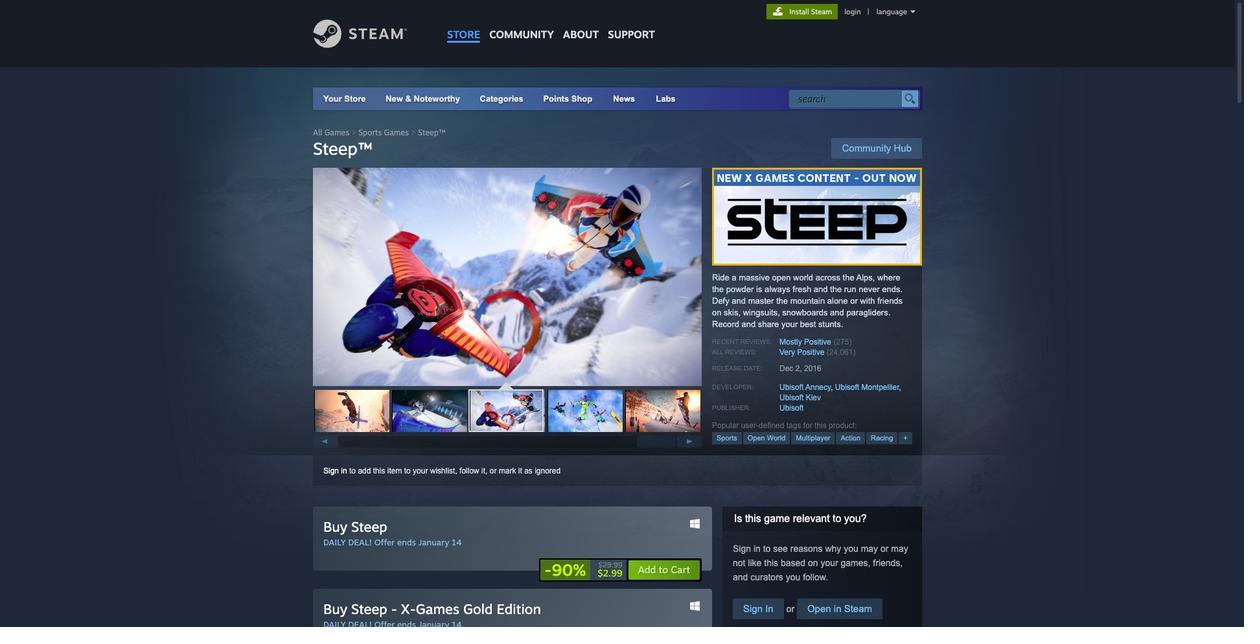 Task type: locate. For each thing, give the bounding box(es) containing it.
to left see
[[763, 544, 771, 554]]

0 horizontal spatial steam
[[811, 7, 832, 16]]

open down user- at the bottom right of page
[[748, 434, 765, 442]]

0 horizontal spatial your
[[413, 467, 428, 476]]

0 vertical spatial open
[[748, 434, 765, 442]]

- left $29.99 $2.99
[[544, 560, 552, 580]]

positive down mostly positive (275) on the right bottom
[[797, 348, 824, 357]]

all for all reviews:
[[712, 349, 723, 356]]

follow
[[459, 467, 479, 476]]

reviews: down share
[[740, 338, 772, 345]]

1 vertical spatial sign
[[733, 544, 751, 554]]

0 vertical spatial on
[[712, 308, 721, 317]]

2 horizontal spatial games
[[416, 601, 459, 617]]

based
[[781, 558, 805, 568]]

store
[[447, 28, 480, 41]]

to left you?
[[833, 513, 841, 524]]

community link
[[485, 0, 558, 47]]

sign in to add this item to your wishlist, follow it, or mark it as ignored
[[323, 467, 561, 476]]

you
[[844, 544, 858, 554], [786, 572, 800, 582]]

0 vertical spatial sports
[[358, 128, 382, 137]]

steep™ down all games "link"
[[313, 138, 372, 159]]

0 horizontal spatial you
[[786, 572, 800, 582]]

games down your
[[324, 128, 349, 137]]

racing
[[871, 434, 893, 442]]

0 horizontal spatial all
[[313, 128, 322, 137]]

search search field
[[798, 91, 899, 108]]

ubisoft annecy , ubisoft montpellier , ubisoft kiev
[[779, 383, 901, 402]]

in up like on the right bottom
[[753, 544, 761, 554]]

may
[[861, 544, 878, 554], [891, 544, 908, 554]]

in for sign in to see reasons why you may or may not like this based on your games, friends, and curators you follow.
[[753, 544, 761, 554]]

0 horizontal spatial open
[[748, 434, 765, 442]]

2 horizontal spatial your
[[821, 558, 838, 568]]

0 vertical spatial -
[[544, 560, 552, 580]]

install
[[789, 7, 809, 16]]

and down not on the right bottom
[[733, 572, 748, 582]]

(275)
[[833, 338, 852, 347]]

in down sign in to see reasons why you may or may not like this based on your games, friends, and curators you follow.
[[834, 603, 841, 614]]

or inside ride a massive open world across the alps, where the powder is always fresh and the run never ends. defy and master the mountain alone or with friends on skis, wingsuits, snowboards and paragliders. record and share your best stunts.
[[850, 296, 858, 306]]

in for open in steam
[[834, 603, 841, 614]]

games
[[324, 128, 349, 137], [384, 128, 409, 137], [416, 601, 459, 617]]

None search field
[[789, 89, 919, 108]]

1 steep from the top
[[351, 518, 387, 535]]

install steam
[[789, 7, 832, 16]]

you down based
[[786, 572, 800, 582]]

you?
[[844, 513, 867, 524]]

community
[[489, 28, 554, 41]]

or up friends,
[[881, 544, 889, 554]]

language
[[877, 7, 907, 16]]

sign inside sign in to see reasons why you may or may not like this based on your games, friends, and curators you follow.
[[733, 544, 751, 554]]

popular user-defined tags for this product:
[[712, 421, 857, 430]]

release
[[712, 365, 742, 372]]

1 vertical spatial in
[[753, 544, 761, 554]]

open down follow.
[[807, 603, 831, 614]]

community hub link
[[832, 138, 922, 159]]

0 vertical spatial you
[[844, 544, 858, 554]]

0 vertical spatial reviews:
[[740, 338, 772, 345]]

defined
[[759, 421, 784, 430]]

steep
[[351, 518, 387, 535], [351, 601, 387, 617]]

sign up not on the right bottom
[[733, 544, 751, 554]]

0 horizontal spatial steep™
[[313, 138, 372, 159]]

1 vertical spatial buy
[[323, 601, 347, 617]]

1 horizontal spatial >
[[411, 128, 416, 137]]

$29.99 $2.99
[[598, 560, 622, 579]]

to right "add" at the right of the page
[[659, 564, 668, 576]]

your down why
[[821, 558, 838, 568]]

0 vertical spatial positive
[[804, 338, 831, 347]]

to inside sign in to see reasons why you may or may not like this based on your games, friends, and curators you follow.
[[763, 544, 771, 554]]

steep inside buy steep daily deal! offer ends january 14
[[351, 518, 387, 535]]

news
[[613, 94, 635, 104]]

on up follow.
[[808, 558, 818, 568]]

you up games,
[[844, 544, 858, 554]]

buy for buy steep daily deal! offer ends january 14
[[323, 518, 347, 535]]

games down new
[[384, 128, 409, 137]]

2 vertical spatial your
[[821, 558, 838, 568]]

games,
[[841, 558, 870, 568]]

on down the 'defy'
[[712, 308, 721, 317]]

2,
[[795, 364, 802, 373]]

1 vertical spatial you
[[786, 572, 800, 582]]

buy inside buy steep daily deal! offer ends january 14
[[323, 518, 347, 535]]

or down run
[[850, 296, 858, 306]]

1 vertical spatial your
[[413, 467, 428, 476]]

open for open world
[[748, 434, 765, 442]]

sign
[[323, 467, 339, 476], [733, 544, 751, 554], [743, 603, 763, 614]]

- left x- on the bottom left of the page
[[391, 601, 397, 617]]

open inside 'link'
[[807, 603, 831, 614]]

in
[[341, 467, 347, 476], [753, 544, 761, 554], [834, 603, 841, 614]]

2 horizontal spatial in
[[834, 603, 841, 614]]

racing link
[[866, 432, 898, 444]]

sign for sign in to add this item to your wishlist, follow it, or mark it as ignored
[[323, 467, 339, 476]]

login link
[[842, 7, 863, 16]]

this up curators
[[764, 558, 778, 568]]

open
[[772, 273, 791, 282]]

the down always
[[776, 296, 788, 306]]

1 vertical spatial steep
[[351, 601, 387, 617]]

0 vertical spatial your
[[781, 319, 798, 329]]

positive for very positive
[[797, 348, 824, 357]]

0 horizontal spatial ,
[[831, 383, 833, 392]]

on inside sign in to see reasons why you may or may not like this based on your games, friends, and curators you follow.
[[808, 558, 818, 568]]

0 horizontal spatial in
[[341, 467, 347, 476]]

kiev
[[806, 393, 821, 402]]

2 steep from the top
[[351, 601, 387, 617]]

1 horizontal spatial may
[[891, 544, 908, 554]]

your left 'wishlist,'
[[413, 467, 428, 476]]

may up friends,
[[891, 544, 908, 554]]

1 vertical spatial positive
[[797, 348, 824, 357]]

offer
[[374, 537, 395, 548]]

games left gold
[[416, 601, 459, 617]]

open in steam
[[807, 603, 872, 614]]

open world
[[748, 434, 785, 442]]

1 buy from the top
[[323, 518, 347, 535]]

points shop
[[543, 94, 592, 104]]

steep™
[[418, 128, 445, 137], [313, 138, 372, 159]]

buy steep daily deal! offer ends january 14
[[323, 518, 462, 548]]

0 vertical spatial steam
[[811, 7, 832, 16]]

> left steep™ link
[[411, 128, 416, 137]]

>
[[352, 128, 356, 137], [411, 128, 416, 137]]

it
[[518, 467, 522, 476]]

the
[[843, 273, 854, 282], [712, 284, 724, 294], [830, 284, 842, 294], [776, 296, 788, 306]]

steep left x- on the bottom left of the page
[[351, 601, 387, 617]]

sports down store
[[358, 128, 382, 137]]

ubisoft link
[[779, 404, 804, 413]]

steep for deal!
[[351, 518, 387, 535]]

support link
[[603, 0, 660, 44]]

popular
[[712, 421, 739, 430]]

0 vertical spatial buy
[[323, 518, 347, 535]]

ubisoft down ubisoft kiev "link"
[[779, 404, 804, 413]]

login | language
[[844, 7, 907, 16]]

1 horizontal spatial all
[[712, 349, 723, 356]]

skis,
[[724, 308, 741, 317]]

game
[[764, 513, 790, 524]]

open
[[748, 434, 765, 442], [807, 603, 831, 614]]

,
[[831, 383, 833, 392], [899, 383, 901, 392]]

1 vertical spatial on
[[808, 558, 818, 568]]

all for all games > sports games > steep™
[[313, 128, 322, 137]]

share
[[758, 319, 779, 329]]

your
[[781, 319, 798, 329], [413, 467, 428, 476], [821, 558, 838, 568]]

0 horizontal spatial games
[[324, 128, 349, 137]]

or right it,
[[490, 467, 497, 476]]

steam inside account menu navigation
[[811, 7, 832, 16]]

your inside ride a massive open world across the alps, where the powder is always fresh and the run never ends. defy and master the mountain alone or with friends on skis, wingsuits, snowboards and paragliders. record and share your best stunts.
[[781, 319, 798, 329]]

on inside ride a massive open world across the alps, where the powder is always fresh and the run never ends. defy and master the mountain alone or with friends on skis, wingsuits, snowboards and paragliders. record and share your best stunts.
[[712, 308, 721, 317]]

sign left add
[[323, 467, 339, 476]]

and inside sign in to see reasons why you may or may not like this based on your games, friends, and curators you follow.
[[733, 572, 748, 582]]

1 vertical spatial steam
[[844, 603, 872, 614]]

in left add
[[341, 467, 347, 476]]

action
[[841, 434, 860, 442]]

gold
[[463, 601, 493, 617]]

1 horizontal spatial steep™
[[418, 128, 445, 137]]

2 may from the left
[[891, 544, 908, 554]]

0 vertical spatial all
[[313, 128, 322, 137]]

0 vertical spatial sign
[[323, 467, 339, 476]]

2 vertical spatial in
[[834, 603, 841, 614]]

0 horizontal spatial on
[[712, 308, 721, 317]]

steep™ link
[[418, 128, 445, 137]]

1 horizontal spatial in
[[753, 544, 761, 554]]

2 > from the left
[[411, 128, 416, 137]]

about
[[563, 28, 599, 41]]

steam down games,
[[844, 603, 872, 614]]

sign in link
[[733, 599, 784, 619]]

ubisoft right annecy
[[835, 383, 859, 392]]

sign left in
[[743, 603, 763, 614]]

1 horizontal spatial open
[[807, 603, 831, 614]]

0 horizontal spatial -
[[391, 601, 397, 617]]

1 horizontal spatial steam
[[844, 603, 872, 614]]

in inside sign in to see reasons why you may or may not like this based on your games, friends, and curators you follow.
[[753, 544, 761, 554]]

1 horizontal spatial -
[[544, 560, 552, 580]]

labs
[[656, 94, 676, 104]]

2 buy from the top
[[323, 601, 347, 617]]

your inside sign in to see reasons why you may or may not like this based on your games, friends, and curators you follow.
[[821, 558, 838, 568]]

1 horizontal spatial ,
[[899, 383, 901, 392]]

sports down popular
[[717, 434, 737, 442]]

or
[[850, 296, 858, 306], [490, 467, 497, 476], [881, 544, 889, 554], [784, 604, 797, 614]]

1 horizontal spatial on
[[808, 558, 818, 568]]

2 vertical spatial sign
[[743, 603, 763, 614]]

noteworthy
[[414, 94, 460, 104]]

add to cart link
[[628, 560, 700, 581]]

0 horizontal spatial >
[[352, 128, 356, 137]]

0 vertical spatial in
[[341, 467, 347, 476]]

ride a massive open world across the alps, where the powder is always fresh and the run never ends. defy and master the mountain alone or with friends on skis, wingsuits, snowboards and paragliders. record and share your best stunts.
[[712, 273, 903, 329]]

positive up very positive (24,061)
[[804, 338, 831, 347]]

categories
[[480, 94, 523, 104]]

may up games,
[[861, 544, 878, 554]]

your store
[[323, 94, 366, 104]]

sports
[[358, 128, 382, 137], [717, 434, 737, 442]]

0 vertical spatial steep
[[351, 518, 387, 535]]

in for sign in to add this item to your wishlist, follow it, or mark it as ignored
[[341, 467, 347, 476]]

store link
[[443, 0, 485, 47]]

your up the mostly
[[781, 319, 798, 329]]

steam
[[811, 7, 832, 16], [844, 603, 872, 614]]

ubisoft montpellier link
[[835, 383, 899, 392]]

mostly
[[779, 338, 802, 347]]

1 horizontal spatial your
[[781, 319, 798, 329]]

1 vertical spatial sports
[[717, 434, 737, 442]]

steep™ down noteworthy
[[418, 128, 445, 137]]

1 vertical spatial open
[[807, 603, 831, 614]]

ubisoft up ubisoft link
[[779, 393, 804, 402]]

or inside sign in to see reasons why you may or may not like this based on your games, friends, and curators you follow.
[[881, 544, 889, 554]]

reviews: down recent reviews:
[[725, 349, 757, 356]]

sports link
[[712, 432, 742, 444]]

friends,
[[873, 558, 903, 568]]

1 horizontal spatial games
[[384, 128, 409, 137]]

> right all games "link"
[[352, 128, 356, 137]]

1 vertical spatial reviews:
[[725, 349, 757, 356]]

steam right 'install' at the right top of page
[[811, 7, 832, 16]]

all games > sports games > steep™
[[313, 128, 445, 137]]

across
[[816, 273, 840, 282]]

in inside 'link'
[[834, 603, 841, 614]]

1 vertical spatial all
[[712, 349, 723, 356]]

sign for sign in to see reasons why you may or may not like this based on your games, friends, and curators you follow.
[[733, 544, 751, 554]]

to
[[349, 467, 356, 476], [404, 467, 411, 476], [833, 513, 841, 524], [763, 544, 771, 554], [659, 564, 668, 576]]

0 horizontal spatial may
[[861, 544, 878, 554]]

as
[[524, 467, 532, 476]]

steep up deal!
[[351, 518, 387, 535]]

this right 'is'
[[745, 513, 761, 524]]

the up the alone
[[830, 284, 842, 294]]



Task type: describe. For each thing, give the bounding box(es) containing it.
support
[[608, 28, 655, 41]]

steep for x-
[[351, 601, 387, 617]]

community hub
[[842, 143, 912, 154]]

world
[[793, 273, 813, 282]]

1 horizontal spatial you
[[844, 544, 858, 554]]

multiplayer link
[[791, 432, 835, 444]]

wingsuits,
[[743, 308, 780, 317]]

mark
[[499, 467, 516, 476]]

reviews: for very positive (24,061)
[[725, 349, 757, 356]]

date:
[[744, 365, 762, 372]]

recent
[[712, 338, 739, 345]]

add to cart
[[638, 564, 690, 576]]

world
[[767, 434, 785, 442]]

powder
[[726, 284, 754, 294]]

this right for
[[815, 421, 827, 430]]

why
[[825, 544, 841, 554]]

sports games link
[[358, 128, 409, 137]]

about link
[[558, 0, 603, 44]]

and down wingsuits,
[[742, 319, 756, 329]]

stunts.
[[818, 319, 843, 329]]

sign in to see reasons why you may or may not like this based on your games, friends, and curators you follow.
[[733, 544, 908, 582]]

wishlist,
[[430, 467, 457, 476]]

open for open in steam
[[807, 603, 831, 614]]

release date:
[[712, 365, 762, 372]]

new & noteworthy link
[[386, 94, 460, 104]]

cart
[[671, 564, 690, 576]]

always
[[765, 284, 790, 294]]

your store link
[[323, 94, 366, 104]]

item
[[387, 467, 402, 476]]

new & noteworthy
[[386, 94, 460, 104]]

january
[[418, 537, 449, 548]]

where
[[877, 273, 900, 282]]

follow.
[[803, 572, 828, 582]]

|
[[867, 7, 869, 16]]

account menu navigation
[[767, 4, 922, 19]]

positive for mostly positive
[[804, 338, 831, 347]]

is
[[734, 513, 742, 524]]

to left add
[[349, 467, 356, 476]]

product:
[[829, 421, 857, 430]]

1 vertical spatial steep™
[[313, 138, 372, 159]]

1 > from the left
[[352, 128, 356, 137]]

is
[[756, 284, 762, 294]]

and down across at the top
[[814, 284, 828, 294]]

for
[[803, 421, 812, 430]]

open world link
[[743, 432, 790, 444]]

annecy
[[805, 383, 831, 392]]

master
[[748, 296, 774, 306]]

all games link
[[313, 128, 349, 137]]

daily
[[323, 537, 346, 548]]

sign for sign in
[[743, 603, 763, 614]]

very positive (24,061)
[[779, 348, 856, 357]]

and down the alone
[[830, 308, 844, 317]]

to right item
[[404, 467, 411, 476]]

multiplayer
[[796, 434, 830, 442]]

ignored
[[535, 467, 561, 476]]

ubisoft annecy link
[[779, 383, 831, 392]]

and down powder
[[732, 296, 746, 306]]

the up run
[[843, 273, 854, 282]]

add
[[638, 564, 656, 576]]

or right in
[[784, 604, 797, 614]]

shop
[[571, 94, 592, 104]]

1 vertical spatial -
[[391, 601, 397, 617]]

sign in link
[[323, 467, 347, 476]]

record
[[712, 319, 739, 329]]

login
[[844, 7, 861, 16]]

massive
[[739, 273, 770, 282]]

never
[[859, 284, 880, 294]]

sign in
[[743, 603, 773, 614]]

buy for buy steep - x-games gold edition
[[323, 601, 347, 617]]

games for >
[[384, 128, 409, 137]]

add
[[358, 467, 371, 476]]

points shop link
[[533, 87, 603, 110]]

$2.99
[[598, 568, 622, 579]]

the up the 'defy'
[[712, 284, 724, 294]]

mostly positive (275)
[[779, 338, 852, 347]]

0 vertical spatial steep™
[[418, 128, 445, 137]]

this right add
[[373, 467, 385, 476]]

snowboards
[[782, 308, 828, 317]]

link to the steam homepage image
[[313, 19, 427, 48]]

buy steep - x-games gold edition
[[323, 601, 541, 617]]

steam inside 'link'
[[844, 603, 872, 614]]

in
[[765, 603, 773, 614]]

-90%
[[544, 560, 586, 580]]

this inside sign in to see reasons why you may or may not like this based on your games, friends, and curators you follow.
[[764, 558, 778, 568]]

90%
[[552, 560, 586, 580]]

see
[[773, 544, 788, 554]]

ubisoft up ubisoft kiev "link"
[[779, 383, 804, 392]]

&
[[405, 94, 411, 104]]

1 may from the left
[[861, 544, 878, 554]]

edition
[[497, 601, 541, 617]]

reviews: for mostly positive (275)
[[740, 338, 772, 345]]

global menu navigation
[[443, 0, 660, 47]]

open in steam link
[[797, 599, 882, 619]]

0 horizontal spatial sports
[[358, 128, 382, 137]]

1 horizontal spatial sports
[[717, 434, 737, 442]]

relevant
[[793, 513, 830, 524]]

2 , from the left
[[899, 383, 901, 392]]

a
[[732, 273, 736, 282]]

paragliders.
[[846, 308, 890, 317]]

ends
[[397, 537, 416, 548]]

reasons
[[790, 544, 823, 554]]

games for -
[[416, 601, 459, 617]]

store
[[344, 94, 366, 104]]

with
[[860, 296, 875, 306]]

dec
[[779, 364, 793, 373]]

points
[[543, 94, 569, 104]]

1 , from the left
[[831, 383, 833, 392]]

publisher:
[[712, 404, 751, 411]]

categories link
[[480, 94, 523, 104]]

friends
[[877, 296, 903, 306]]

action link
[[836, 432, 865, 444]]

labs link
[[645, 87, 686, 110]]



Task type: vqa. For each thing, say whether or not it's contained in the screenshot.
search text field
no



